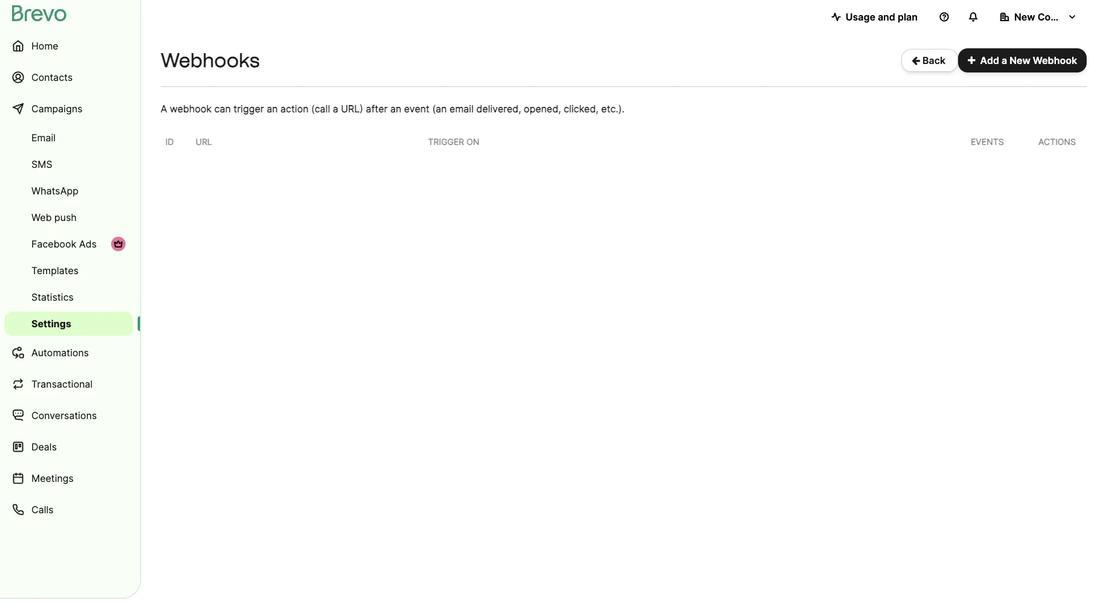 Task type: vqa. For each thing, say whether or not it's contained in the screenshot.
topmost to
no



Task type: locate. For each thing, give the bounding box(es) containing it.
1 an from the left
[[267, 103, 278, 115]]

plus image
[[968, 56, 976, 65]]

0 vertical spatial a
[[1002, 54, 1008, 66]]

calls link
[[5, 495, 133, 524]]

transactional
[[31, 378, 93, 390]]

events
[[971, 136, 1004, 147]]

webhooks
[[161, 49, 260, 72]]

an right after
[[390, 103, 401, 115]]

usage and plan
[[846, 11, 918, 23]]

after
[[366, 103, 388, 115]]

(call
[[311, 103, 330, 115]]

0 vertical spatial new
[[1015, 11, 1036, 23]]

a right add
[[1002, 54, 1008, 66]]

trigger on
[[428, 136, 479, 147]]

a inside button
[[1002, 54, 1008, 66]]

contacts
[[31, 71, 73, 83]]

templates link
[[5, 258, 133, 283]]

0 horizontal spatial an
[[267, 103, 278, 115]]

1 vertical spatial new
[[1010, 54, 1031, 66]]

deals link
[[5, 432, 133, 461]]

usage
[[846, 11, 876, 23]]

whatsapp link
[[5, 179, 133, 203]]

usage and plan button
[[822, 5, 928, 29]]

1 horizontal spatial an
[[390, 103, 401, 115]]

2 an from the left
[[390, 103, 401, 115]]

calls
[[31, 504, 54, 516]]

web push
[[31, 211, 77, 223]]

can
[[214, 103, 231, 115]]

ads
[[79, 238, 97, 250]]

a right (call
[[333, 103, 338, 115]]

conversations
[[31, 409, 97, 422]]

delivered,
[[476, 103, 521, 115]]

new inside button
[[1010, 54, 1031, 66]]

settings
[[31, 318, 71, 330]]

(an
[[432, 103, 447, 115]]

and
[[878, 11, 896, 23]]

on
[[467, 136, 479, 147]]

trigger
[[234, 103, 264, 115]]

a
[[1002, 54, 1008, 66], [333, 103, 338, 115]]

add a new webhook button
[[958, 48, 1087, 72]]

home
[[31, 40, 58, 52]]

deals
[[31, 441, 57, 453]]

automations link
[[5, 338, 133, 367]]

etc.).
[[601, 103, 625, 115]]

add
[[981, 54, 1000, 66]]

an
[[267, 103, 278, 115], [390, 103, 401, 115]]

sms
[[31, 158, 52, 170]]

new left company
[[1015, 11, 1036, 23]]

1 horizontal spatial a
[[1002, 54, 1008, 66]]

web
[[31, 211, 52, 223]]

0 horizontal spatial a
[[333, 103, 338, 115]]

new right add
[[1010, 54, 1031, 66]]

settings link
[[5, 312, 133, 336]]

home link
[[5, 31, 133, 60]]

sms link
[[5, 152, 133, 176]]

email
[[31, 132, 56, 144]]

1 vertical spatial a
[[333, 103, 338, 115]]

an left action
[[267, 103, 278, 115]]

new
[[1015, 11, 1036, 23], [1010, 54, 1031, 66]]



Task type: describe. For each thing, give the bounding box(es) containing it.
web push link
[[5, 205, 133, 229]]

back link
[[902, 49, 958, 72]]

url)
[[341, 103, 363, 115]]

left___rvooi image
[[114, 239, 123, 249]]

clicked,
[[564, 103, 599, 115]]

push
[[54, 211, 77, 223]]

transactional link
[[5, 370, 133, 399]]

plan
[[898, 11, 918, 23]]

url
[[196, 136, 212, 147]]

actions
[[1039, 136, 1076, 147]]

action
[[281, 103, 309, 115]]

facebook ads
[[31, 238, 97, 250]]

facebook
[[31, 238, 76, 250]]

company
[[1038, 11, 1083, 23]]

new company button
[[990, 5, 1087, 29]]

arrow left image
[[912, 56, 920, 65]]

meetings link
[[5, 464, 133, 493]]

a webhook can trigger an action (call a url) after an event (an email delivered, opened, clicked, etc.).
[[161, 103, 625, 115]]

email link
[[5, 126, 133, 150]]

id
[[165, 136, 174, 147]]

whatsapp
[[31, 185, 79, 197]]

a
[[161, 103, 167, 115]]

webhook
[[1033, 54, 1077, 66]]

automations
[[31, 347, 89, 359]]

statistics
[[31, 291, 74, 303]]

new inside button
[[1015, 11, 1036, 23]]

templates
[[31, 265, 79, 277]]

campaigns link
[[5, 94, 133, 123]]

webhook
[[170, 103, 212, 115]]

new company
[[1015, 11, 1083, 23]]

campaigns
[[31, 103, 83, 115]]

facebook ads link
[[5, 232, 133, 256]]

conversations link
[[5, 401, 133, 430]]

trigger
[[428, 136, 464, 147]]

opened,
[[524, 103, 561, 115]]

statistics link
[[5, 285, 133, 309]]

meetings
[[31, 472, 74, 484]]

email
[[450, 103, 474, 115]]

add a new webhook
[[981, 54, 1077, 66]]

event
[[404, 103, 430, 115]]

back
[[920, 54, 948, 66]]

contacts link
[[5, 63, 133, 92]]



